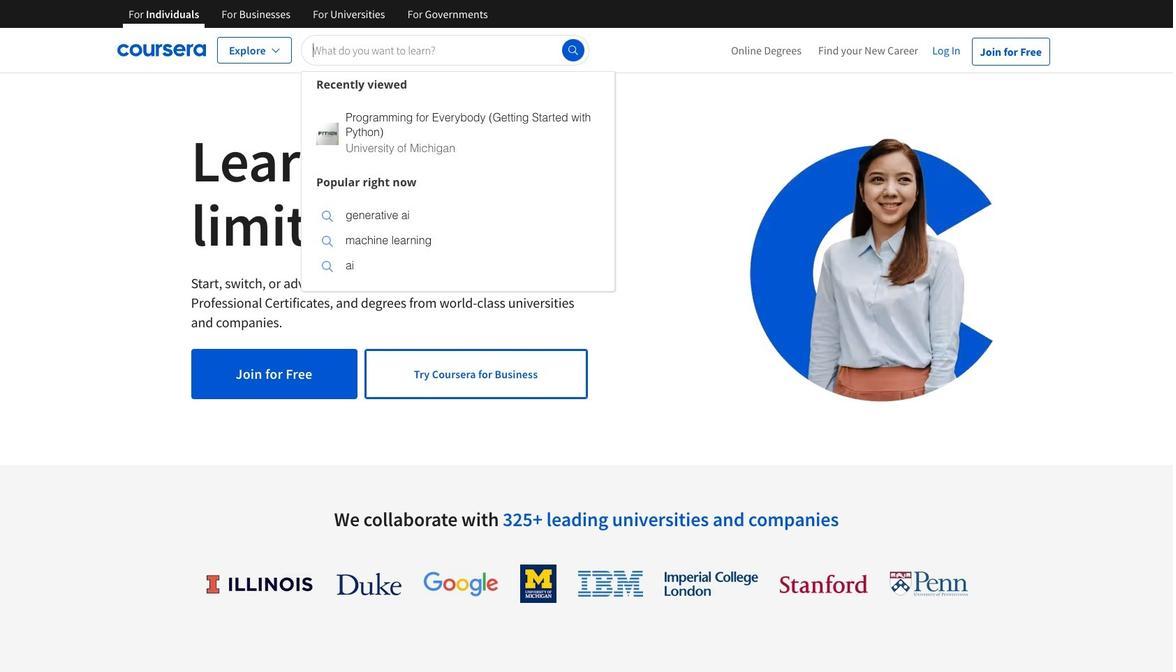 Task type: describe. For each thing, give the bounding box(es) containing it.
university of illinois at urbana-champaign image
[[205, 573, 315, 595]]

university of michigan image
[[520, 565, 557, 603]]

autocomplete results list box
[[301, 71, 615, 292]]

What do you want to learn? text field
[[301, 35, 589, 66]]

google image
[[423, 571, 499, 597]]

stanford university image
[[780, 575, 868, 594]]

duke university image
[[337, 573, 402, 595]]

imperial college london image
[[665, 572, 758, 596]]



Task type: vqa. For each thing, say whether or not it's contained in the screenshot.
DUKE UNIVERSITY "image"
yes



Task type: locate. For each thing, give the bounding box(es) containing it.
ibm image
[[578, 571, 643, 597]]

None search field
[[301, 35, 615, 292]]

university of pennsylvania image
[[890, 571, 968, 597]]

list box
[[302, 195, 615, 291]]

list box inside autocomplete results "list box"
[[302, 195, 615, 291]]

suggestion image image
[[316, 123, 339, 145], [322, 211, 333, 222], [322, 236, 333, 247], [322, 261, 333, 272]]

coursera image
[[117, 39, 206, 61]]

banner navigation
[[117, 0, 499, 28]]



